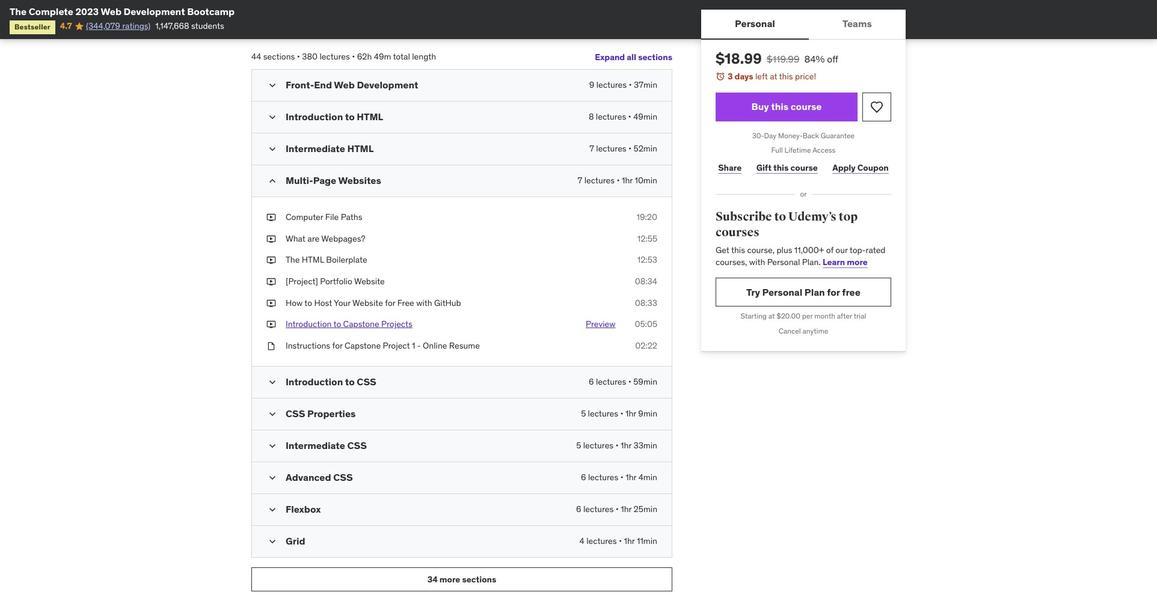 Task type: locate. For each thing, give the bounding box(es) containing it.
•
[[297, 51, 300, 62], [352, 51, 355, 62], [629, 80, 632, 90], [629, 111, 632, 122], [629, 143, 632, 154], [617, 175, 620, 186], [629, 377, 632, 388], [621, 409, 624, 420], [616, 441, 619, 452], [621, 473, 624, 483], [616, 505, 619, 515], [619, 536, 622, 547]]

learn more link
[[823, 257, 868, 268]]

xsmall image for instructions for capstone project 1 - online resume
[[267, 340, 276, 352]]

• for introduction to html
[[629, 111, 632, 122]]

5 up the 6 lectures • 1hr 4min
[[577, 441, 582, 452]]

• for introduction to css
[[629, 377, 632, 388]]

2 vertical spatial introduction
[[286, 376, 343, 388]]

intermediate up page
[[286, 143, 345, 155]]

front-end web development
[[286, 79, 419, 91]]

lectures for css properties
[[588, 409, 619, 420]]

capstone inside button
[[343, 319, 380, 330]]

• left 52min
[[629, 143, 632, 154]]

with inside "get this course, plus 11,000+ of our top-rated courses, with personal plan."
[[750, 257, 766, 268]]

lectures up the 4
[[584, 505, 614, 515]]

1 vertical spatial 6
[[581, 473, 587, 483]]

9
[[590, 80, 595, 90]]

sections right 44
[[263, 51, 295, 62]]

84%
[[805, 53, 825, 65]]

2 xsmall image from the top
[[267, 233, 276, 245]]

for left free
[[828, 286, 841, 298]]

capstone for to
[[343, 319, 380, 330]]

1 horizontal spatial more
[[848, 257, 868, 268]]

with right the free
[[417, 298, 433, 308]]

0 horizontal spatial development
[[124, 5, 185, 17]]

preview
[[586, 319, 616, 330]]

this for get
[[732, 245, 746, 256]]

small image for front-end web development
[[267, 80, 279, 92]]

to inside subscribe to udemy's top courses
[[775, 209, 787, 224]]

0 vertical spatial 6
[[589, 377, 594, 388]]

0 vertical spatial course
[[791, 101, 822, 113]]

• left "59min"
[[629, 377, 632, 388]]

introduction for introduction to css
[[286, 376, 343, 388]]

2 course from the top
[[791, 162, 818, 173]]

access
[[813, 146, 836, 155]]

to left udemy's
[[775, 209, 787, 224]]

small image left flexbox
[[267, 505, 279, 517]]

1 vertical spatial 7
[[578, 175, 583, 186]]

more down top- at the top right of the page
[[848, 257, 868, 268]]

introduction to capstone projects button
[[286, 319, 413, 331]]

1hr for intermediate
[[621, 441, 632, 452]]

introduction up instructions
[[286, 319, 332, 330]]

after
[[838, 312, 853, 321]]

0 vertical spatial with
[[750, 257, 766, 268]]

the up bestseller
[[10, 5, 27, 17]]

lifetime
[[785, 146, 812, 155]]

anytime
[[803, 327, 829, 336]]

1 vertical spatial course
[[791, 162, 818, 173]]

small image for introduction to html
[[267, 111, 279, 123]]

1 vertical spatial xsmall image
[[267, 298, 276, 309]]

lectures up 7 lectures • 1hr 10min
[[597, 143, 627, 154]]

bootcamp
[[187, 5, 235, 17]]

introduction to html
[[286, 111, 383, 123]]

development down 62h 49m
[[357, 79, 419, 91]]

coupon
[[858, 162, 889, 173]]

web
[[101, 5, 122, 17], [334, 79, 355, 91]]

try personal plan for free link
[[716, 278, 892, 307]]

0 vertical spatial capstone
[[343, 319, 380, 330]]

2 vertical spatial html
[[302, 255, 324, 266]]

tab list containing personal
[[702, 10, 906, 40]]

0 vertical spatial intermediate
[[286, 143, 345, 155]]

lectures up 5 lectures • 1hr 33min
[[588, 409, 619, 420]]

0 horizontal spatial 7
[[578, 175, 583, 186]]

online
[[423, 340, 447, 351]]

3 small image from the top
[[267, 175, 279, 187]]

capstone down how to host your website for free with github at the left of page
[[343, 319, 380, 330]]

host
[[314, 298, 332, 308]]

this inside button
[[772, 101, 789, 113]]

lectures down 7 lectures • 52min
[[585, 175, 615, 186]]

lectures right 380
[[320, 51, 350, 62]]

1hr left 4min
[[626, 473, 637, 483]]

lectures for intermediate css
[[584, 441, 614, 452]]

6 up 6 lectures • 1hr 25min
[[581, 473, 587, 483]]

website right your
[[353, 298, 383, 308]]

0 horizontal spatial web
[[101, 5, 122, 17]]

intermediate up advanced css
[[286, 440, 345, 452]]

length
[[412, 51, 436, 62]]

2 intermediate from the top
[[286, 440, 345, 452]]

4 small image from the top
[[267, 377, 279, 389]]

2 introduction from the top
[[286, 319, 332, 330]]

month
[[815, 312, 836, 321]]

1 vertical spatial web
[[334, 79, 355, 91]]

lectures for grid
[[587, 536, 617, 547]]

• left 25min
[[616, 505, 619, 515]]

1hr for multi-
[[622, 175, 633, 186]]

for down introduction to capstone projects button
[[333, 340, 343, 351]]

this up courses,
[[732, 245, 746, 256]]

3 xsmall image from the top
[[267, 340, 276, 352]]

to for html
[[345, 111, 355, 123]]

to up properties
[[345, 376, 355, 388]]

to inside button
[[334, 319, 341, 330]]

to down front-end web development
[[345, 111, 355, 123]]

the for the html boilerplate
[[286, 255, 300, 266]]

cancel
[[779, 327, 801, 336]]

$18.99
[[716, 49, 762, 68]]

guarantee
[[821, 131, 855, 140]]

1hr for css
[[626, 409, 637, 420]]

wishlist image
[[870, 100, 885, 114]]

lectures right 8
[[596, 111, 627, 122]]

with down course,
[[750, 257, 766, 268]]

advanced
[[286, 472, 331, 484]]

css down instructions for capstone project 1 - online resume
[[357, 376, 377, 388]]

1 vertical spatial capstone
[[345, 340, 381, 351]]

0 horizontal spatial the
[[10, 5, 27, 17]]

back
[[803, 131, 820, 140]]

4 small image from the top
[[267, 536, 279, 548]]

• left '11min'
[[619, 536, 622, 547]]

0 vertical spatial xsmall image
[[267, 276, 276, 288]]

7 for intermediate html
[[590, 143, 595, 154]]

4 xsmall image from the top
[[267, 319, 276, 331]]

0 vertical spatial the
[[10, 5, 27, 17]]

small image left "intermediate css"
[[267, 441, 279, 453]]

this right buy
[[772, 101, 789, 113]]

course inside button
[[791, 101, 822, 113]]

6 for css
[[581, 473, 587, 483]]

the for the complete 2023 web development bootcamp
[[10, 5, 27, 17]]

free
[[398, 298, 415, 308]]

this
[[780, 71, 794, 82], [772, 101, 789, 113], [774, 162, 789, 173], [732, 245, 746, 256]]

• left 4min
[[621, 473, 624, 483]]

sections inside button
[[462, 575, 497, 586]]

sections for 34 more sections
[[462, 575, 497, 586]]

plan
[[805, 286, 826, 298]]

lectures up 6 lectures • 1hr 25min
[[589, 473, 619, 483]]

1 horizontal spatial the
[[286, 255, 300, 266]]

0 vertical spatial more
[[848, 257, 868, 268]]

0 vertical spatial 5
[[581, 409, 586, 420]]

5 small image from the top
[[267, 409, 279, 421]]

1hr left '33min' at bottom right
[[621, 441, 632, 452]]

08:33
[[635, 298, 658, 308]]

html for intermediate html
[[347, 143, 374, 155]]

5 for intermediate css
[[577, 441, 582, 452]]

1 vertical spatial intermediate
[[286, 440, 345, 452]]

lectures right 9
[[597, 80, 627, 90]]

3 small image from the top
[[267, 505, 279, 517]]

9 lectures • 37min
[[590, 80, 658, 90]]

2 small image from the top
[[267, 143, 279, 155]]

top-
[[850, 245, 866, 256]]

8 lectures • 49min
[[589, 111, 658, 122]]

day
[[765, 131, 777, 140]]

intermediate for intermediate html
[[286, 143, 345, 155]]

1hr left '11min'
[[624, 536, 635, 547]]

to
[[345, 111, 355, 123], [775, 209, 787, 224], [305, 298, 312, 308], [334, 319, 341, 330], [345, 376, 355, 388]]

sections for expand all sections
[[639, 52, 673, 62]]

try
[[747, 286, 761, 298]]

the down what
[[286, 255, 300, 266]]

0 vertical spatial 7
[[590, 143, 595, 154]]

starting
[[741, 312, 767, 321]]

at left $20.00
[[769, 312, 775, 321]]

[project] portfolio website
[[286, 276, 385, 287]]

4 lectures • 1hr 11min
[[580, 536, 658, 547]]

sections right all
[[639, 52, 673, 62]]

gift
[[757, 162, 772, 173]]

learn
[[823, 257, 846, 268]]

this right gift
[[774, 162, 789, 173]]

1 vertical spatial personal
[[768, 257, 801, 268]]

development up '1,147,668'
[[124, 5, 185, 17]]

website
[[354, 276, 385, 287], [353, 298, 383, 308]]

6 small image from the top
[[267, 473, 279, 485]]

0 vertical spatial web
[[101, 5, 122, 17]]

html up websites
[[347, 143, 374, 155]]

the complete 2023 web development bootcamp
[[10, 5, 235, 17]]

to for host
[[305, 298, 312, 308]]

1 horizontal spatial with
[[750, 257, 766, 268]]

portfolio
[[320, 276, 353, 287]]

trial
[[854, 312, 867, 321]]

introduction down end
[[286, 111, 343, 123]]

• for intermediate html
[[629, 143, 632, 154]]

2 vertical spatial xsmall image
[[267, 340, 276, 352]]

lectures up the 6 lectures • 1hr 4min
[[584, 441, 614, 452]]

3 xsmall image from the top
[[267, 255, 276, 267]]

• left '33min' at bottom right
[[616, 441, 619, 452]]

0 horizontal spatial with
[[417, 298, 433, 308]]

xsmall image left [project]
[[267, 276, 276, 288]]

teams
[[843, 18, 873, 30]]

3 introduction from the top
[[286, 376, 343, 388]]

6
[[589, 377, 594, 388], [581, 473, 587, 483], [577, 505, 582, 515]]

for left the free
[[385, 298, 396, 308]]

1 vertical spatial html
[[347, 143, 374, 155]]

1 horizontal spatial sections
[[462, 575, 497, 586]]

xsmall image for [project] portfolio website
[[267, 276, 276, 288]]

this for gift
[[774, 162, 789, 173]]

more right 34
[[440, 575, 461, 586]]

lectures for front-end web development
[[597, 80, 627, 90]]

small image left front- in the top of the page
[[267, 80, 279, 92]]

xsmall image
[[267, 276, 276, 288], [267, 298, 276, 309], [267, 340, 276, 352]]

2 horizontal spatial sections
[[639, 52, 673, 62]]

1 introduction from the top
[[286, 111, 343, 123]]

css right the advanced in the bottom left of the page
[[333, 472, 353, 484]]

1 intermediate from the top
[[286, 143, 345, 155]]

personal up $20.00
[[763, 286, 803, 298]]

personal up $18.99 in the top of the page
[[735, 18, 776, 30]]

this inside "get this course, plus 11,000+ of our top-rated courses, with personal plan."
[[732, 245, 746, 256]]

6 lectures • 1hr 4min
[[581, 473, 658, 483]]

personal down plus
[[768, 257, 801, 268]]

small image for multi-page websites
[[267, 175, 279, 187]]

1 vertical spatial 5
[[577, 441, 582, 452]]

• left 9min
[[621, 409, 624, 420]]

34 more sections
[[428, 575, 497, 586]]

lectures right the 4
[[587, 536, 617, 547]]

xsmall image left instructions
[[267, 340, 276, 352]]

gift this course link
[[754, 156, 821, 180]]

1 small image from the top
[[267, 80, 279, 92]]

1 course from the top
[[791, 101, 822, 113]]

0 vertical spatial introduction
[[286, 111, 343, 123]]

0 vertical spatial personal
[[735, 18, 776, 30]]

course up back
[[791, 101, 822, 113]]

introduction for introduction to capstone projects
[[286, 319, 332, 330]]

introduction inside button
[[286, 319, 332, 330]]

lectures for multi-page websites
[[585, 175, 615, 186]]

0 vertical spatial development
[[124, 5, 185, 17]]

css left properties
[[286, 408, 305, 420]]

1 xsmall image from the top
[[267, 212, 276, 224]]

34
[[428, 575, 438, 586]]

small image
[[267, 80, 279, 92], [267, 441, 279, 453], [267, 505, 279, 517], [267, 536, 279, 548]]

4min
[[639, 473, 658, 483]]

course for gift this course
[[791, 162, 818, 173]]

• left 10min at the right of the page
[[617, 175, 620, 186]]

more inside button
[[440, 575, 461, 586]]

courses,
[[716, 257, 748, 268]]

web right end
[[334, 79, 355, 91]]

course down lifetime
[[791, 162, 818, 173]]

1 vertical spatial the
[[286, 255, 300, 266]]

full
[[772, 146, 783, 155]]

1 horizontal spatial 7
[[590, 143, 595, 154]]

lectures
[[320, 51, 350, 62], [597, 80, 627, 90], [596, 111, 627, 122], [597, 143, 627, 154], [585, 175, 615, 186], [596, 377, 627, 388], [588, 409, 619, 420], [584, 441, 614, 452], [589, 473, 619, 483], [584, 505, 614, 515], [587, 536, 617, 547]]

6 up the 4
[[577, 505, 582, 515]]

html down are at the left top of page
[[302, 255, 324, 266]]

small image for advanced css
[[267, 473, 279, 485]]

3
[[728, 71, 733, 82]]

1 vertical spatial introduction
[[286, 319, 332, 330]]

• left 37min
[[629, 80, 632, 90]]

1hr left 10min at the right of the page
[[622, 175, 633, 186]]

at right left
[[770, 71, 778, 82]]

xsmall image left how
[[267, 298, 276, 309]]

html
[[357, 111, 383, 123], [347, 143, 374, 155], [302, 255, 324, 266]]

ratings)
[[122, 21, 151, 32]]

website up how to host your website for free with github at the left of page
[[354, 276, 385, 287]]

html down front-end web development
[[357, 111, 383, 123]]

9min
[[639, 409, 658, 420]]

course for buy this course
[[791, 101, 822, 113]]

$20.00
[[777, 312, 801, 321]]

1hr left 9min
[[626, 409, 637, 420]]

this down "$119.99"
[[780, 71, 794, 82]]

59min
[[634, 377, 658, 388]]

6 up "5 lectures • 1hr 9min"
[[589, 377, 594, 388]]

web up (344,079 ratings)
[[101, 5, 122, 17]]

1 small image from the top
[[267, 111, 279, 123]]

intermediate
[[286, 143, 345, 155], [286, 440, 345, 452]]

2 small image from the top
[[267, 441, 279, 453]]

1 vertical spatial more
[[440, 575, 461, 586]]

$18.99 $119.99 84% off
[[716, 49, 839, 68]]

students
[[191, 21, 224, 32]]

1 vertical spatial website
[[353, 298, 383, 308]]

sections inside dropdown button
[[639, 52, 673, 62]]

02:22
[[636, 340, 658, 351]]

to right how
[[305, 298, 312, 308]]

introduction
[[286, 111, 343, 123], [286, 319, 332, 330], [286, 376, 343, 388]]

lectures up "5 lectures • 1hr 9min"
[[596, 377, 627, 388]]

1hr for advanced
[[626, 473, 637, 483]]

tab list
[[702, 10, 906, 40]]

2 xsmall image from the top
[[267, 298, 276, 309]]

boilerplate
[[326, 255, 367, 266]]

sections right 34
[[462, 575, 497, 586]]

1 vertical spatial at
[[769, 312, 775, 321]]

• for grid
[[619, 536, 622, 547]]

instructions for capstone project 1 - online resume
[[286, 340, 480, 351]]

introduction up css properties
[[286, 376, 343, 388]]

capstone down introduction to capstone projects button
[[345, 340, 381, 351]]

to down your
[[334, 319, 341, 330]]

1 vertical spatial development
[[357, 79, 419, 91]]

4
[[580, 536, 585, 547]]

apply coupon button
[[831, 156, 892, 180]]

small image
[[267, 111, 279, 123], [267, 143, 279, 155], [267, 175, 279, 187], [267, 377, 279, 389], [267, 409, 279, 421], [267, 473, 279, 485]]

• left 49min
[[629, 111, 632, 122]]

• for front-end web development
[[629, 80, 632, 90]]

xsmall image
[[267, 212, 276, 224], [267, 233, 276, 245], [267, 255, 276, 267], [267, 319, 276, 331]]

11min
[[637, 536, 658, 547]]

apply
[[833, 162, 856, 173]]

github
[[435, 298, 461, 308]]

all
[[627, 52, 637, 62]]

1 xsmall image from the top
[[267, 276, 276, 288]]

-
[[418, 340, 421, 351]]

6 for to
[[589, 377, 594, 388]]

5 up 5 lectures • 1hr 33min
[[581, 409, 586, 420]]

0 vertical spatial html
[[357, 111, 383, 123]]

css down properties
[[347, 440, 367, 452]]

small image left grid
[[267, 536, 279, 548]]

css properties
[[286, 408, 356, 420]]

left
[[756, 71, 768, 82]]

0 horizontal spatial more
[[440, 575, 461, 586]]



Task type: vqa. For each thing, say whether or not it's contained in the screenshot.
1hr associated with Advanced
yes



Task type: describe. For each thing, give the bounding box(es) containing it.
small image for flexbox
[[267, 505, 279, 517]]

small image for grid
[[267, 536, 279, 548]]

projects
[[382, 319, 413, 330]]

introduction for introduction to html
[[286, 111, 343, 123]]

0 vertical spatial website
[[354, 276, 385, 287]]

1
[[412, 340, 416, 351]]

xsmall image for what are webpages?
[[267, 233, 276, 245]]

5 for css properties
[[581, 409, 586, 420]]

xsmall image for how to host your website for free with github
[[267, 298, 276, 309]]

to for udemy's
[[775, 209, 787, 224]]

computer file paths
[[286, 212, 363, 223]]

1 horizontal spatial for
[[385, 298, 396, 308]]

5 lectures • 1hr 33min
[[577, 441, 658, 452]]

multi-
[[286, 175, 313, 187]]

(344,079 ratings)
[[86, 21, 151, 32]]

62h 49m
[[357, 51, 391, 62]]

1 horizontal spatial web
[[334, 79, 355, 91]]

instructions
[[286, 340, 331, 351]]

19:20
[[637, 212, 658, 223]]

webpages?
[[322, 233, 366, 244]]

websites
[[339, 175, 381, 187]]

(344,079
[[86, 21, 120, 32]]

0 horizontal spatial for
[[333, 340, 343, 351]]

subscribe to udemy's top courses
[[716, 209, 858, 240]]

$119.99
[[767, 53, 800, 65]]

alarm image
[[716, 72, 726, 81]]

lectures for introduction to css
[[596, 377, 627, 388]]

to for capstone
[[334, 319, 341, 330]]

how
[[286, 298, 303, 308]]

paths
[[341, 212, 363, 223]]

30-day money-back guarantee full lifetime access
[[753, 131, 855, 155]]

free
[[843, 286, 861, 298]]

small image for intermediate css
[[267, 441, 279, 453]]

2 vertical spatial personal
[[763, 286, 803, 298]]

52min
[[634, 143, 658, 154]]

advanced css
[[286, 472, 353, 484]]

05:05
[[635, 319, 658, 330]]

• for intermediate css
[[616, 441, 619, 452]]

33min
[[634, 441, 658, 452]]

[project]
[[286, 276, 318, 287]]

more for learn
[[848, 257, 868, 268]]

rated
[[866, 245, 886, 256]]

introduction to capstone projects
[[286, 319, 413, 330]]

small image for css properties
[[267, 409, 279, 421]]

udemy's
[[789, 209, 837, 224]]

8
[[589, 111, 594, 122]]

what are webpages?
[[286, 233, 366, 244]]

are
[[308, 233, 320, 244]]

lectures for introduction to html
[[596, 111, 627, 122]]

how to host your website for free with github
[[286, 298, 461, 308]]

introduction to css
[[286, 376, 377, 388]]

2023
[[75, 5, 99, 17]]

to for css
[[345, 376, 355, 388]]

bestseller
[[14, 23, 50, 32]]

share button
[[716, 156, 745, 180]]

3 days left at this price!
[[728, 71, 817, 82]]

44 sections • 380 lectures • 62h 49m total length
[[252, 51, 436, 62]]

at inside starting at $20.00 per month after trial cancel anytime
[[769, 312, 775, 321]]

• left 62h 49m
[[352, 51, 355, 62]]

• for css properties
[[621, 409, 624, 420]]

more for 34
[[440, 575, 461, 586]]

• for advanced css
[[621, 473, 624, 483]]

2 vertical spatial 6
[[577, 505, 582, 515]]

project
[[383, 340, 410, 351]]

1,147,668 students
[[155, 21, 224, 32]]

personal inside button
[[735, 18, 776, 30]]

your
[[334, 298, 351, 308]]

1 horizontal spatial development
[[357, 79, 419, 91]]

of
[[827, 245, 834, 256]]

1 vertical spatial with
[[417, 298, 433, 308]]

1hr left 25min
[[621, 505, 632, 515]]

expand
[[595, 52, 625, 62]]

xsmall image for the html boilerplate
[[267, 255, 276, 267]]

personal inside "get this course, plus 11,000+ of our top-rated courses, with personal plan."
[[768, 257, 801, 268]]

multi-page websites
[[286, 175, 381, 187]]

subscribe
[[716, 209, 773, 224]]

expand all sections button
[[595, 45, 673, 69]]

• for flexbox
[[616, 505, 619, 515]]

this for buy
[[772, 101, 789, 113]]

small image for intermediate html
[[267, 143, 279, 155]]

0 horizontal spatial sections
[[263, 51, 295, 62]]

starting at $20.00 per month after trial cancel anytime
[[741, 312, 867, 336]]

10min
[[635, 175, 658, 186]]

complete
[[29, 5, 73, 17]]

what
[[286, 233, 306, 244]]

resume
[[449, 340, 480, 351]]

5 lectures • 1hr 9min
[[581, 409, 658, 420]]

• for multi-page websites
[[617, 175, 620, 186]]

properties
[[308, 408, 356, 420]]

lectures for intermediate html
[[597, 143, 627, 154]]

12:53
[[638, 255, 658, 266]]

0 vertical spatial at
[[770, 71, 778, 82]]

capstone for for
[[345, 340, 381, 351]]

file
[[325, 212, 339, 223]]

top
[[839, 209, 858, 224]]

expand all sections
[[595, 52, 673, 62]]

small image for introduction to css
[[267, 377, 279, 389]]

html for the html boilerplate
[[302, 255, 324, 266]]

intermediate for intermediate css
[[286, 440, 345, 452]]

44
[[252, 51, 261, 62]]

34 more sections button
[[252, 568, 673, 592]]

our
[[836, 245, 848, 256]]

the html boilerplate
[[286, 255, 367, 266]]

flexbox
[[286, 504, 321, 516]]

• left 380
[[297, 51, 300, 62]]

12:55
[[638, 233, 658, 244]]

2 horizontal spatial for
[[828, 286, 841, 298]]

end
[[314, 79, 332, 91]]

7 for multi-page websites
[[578, 175, 583, 186]]

computer
[[286, 212, 323, 223]]

plus
[[777, 245, 793, 256]]

intermediate css
[[286, 440, 367, 452]]

lectures for flexbox
[[584, 505, 614, 515]]

off
[[828, 53, 839, 65]]

xsmall image for computer file paths
[[267, 212, 276, 224]]

lectures for advanced css
[[589, 473, 619, 483]]

personal button
[[702, 10, 809, 39]]

price!
[[796, 71, 817, 82]]



